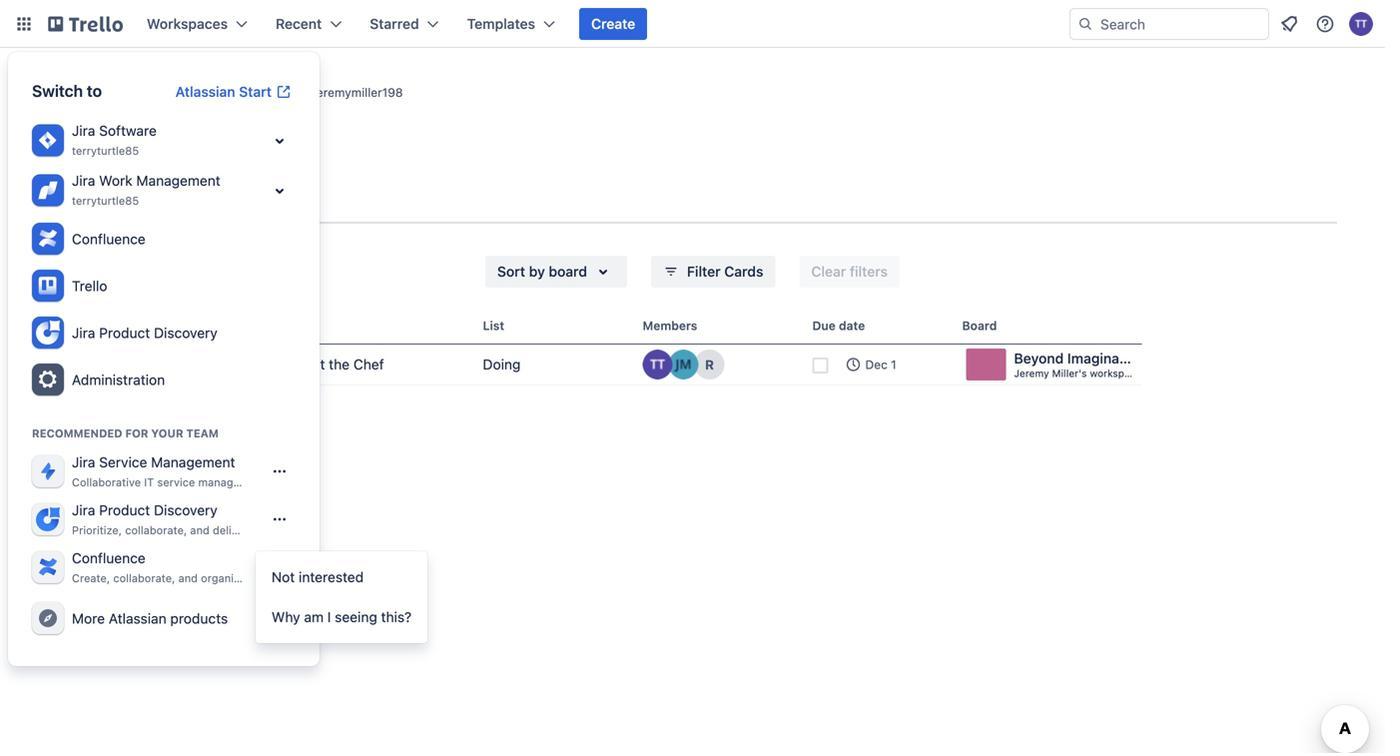 Task type: locate. For each thing, give the bounding box(es) containing it.
product
[[99, 325, 150, 341], [99, 502, 150, 518]]

terryturtle85 inside jira software terryturtle85
[[72, 144, 139, 157]]

1 horizontal spatial jeremy
[[1014, 368, 1050, 379]]

organize
[[201, 572, 246, 585]]

2 jira from the top
[[72, 172, 95, 189]]

jira down to
[[72, 122, 95, 139]]

terry turtle (terryturtle) image down members
[[643, 350, 673, 380]]

discovery inside jira product discovery prioritize, collaborate, and deliver new ideas
[[154, 502, 218, 518]]

and
[[190, 524, 210, 537], [178, 572, 198, 585]]

jira inside jira software terryturtle85
[[72, 122, 95, 139]]

2 confluence from the top
[[72, 550, 146, 566]]

product down collaborative
[[99, 502, 150, 518]]

not
[[272, 569, 295, 585]]

jira for jira software terryturtle85
[[72, 122, 95, 139]]

1 confluence from the top
[[72, 231, 146, 247]]

0 vertical spatial cards
[[117, 194, 158, 211]]

jira inside jira work management terryturtle85
[[72, 172, 95, 189]]

more
[[72, 610, 105, 627]]

0 vertical spatial confluence
[[72, 231, 146, 247]]

1 discovery from the top
[[154, 325, 218, 341]]

by
[[529, 263, 545, 280]]

1 vertical spatial management
[[151, 454, 235, 471]]

confluence up the create,
[[72, 550, 146, 566]]

and left organize
[[178, 572, 198, 585]]

2 product from the top
[[99, 502, 150, 518]]

1 vertical spatial jeremy
[[1014, 368, 1050, 379]]

0 vertical spatial collaborate,
[[125, 524, 187, 537]]

jira for jira product discovery prioritize, collaborate, and deliver new ideas
[[72, 502, 95, 518]]

clear filters button
[[800, 256, 900, 288]]

switch to
[[32, 81, 102, 100]]

software
[[99, 122, 157, 139]]

jeremy down beyond
[[1014, 368, 1050, 379]]

jeremy miller (jeremymiller198) image
[[669, 350, 699, 380]]

your
[[151, 427, 183, 440]]

discovery down trello link
[[154, 325, 218, 341]]

jira product discovery prioritize, collaborate, and deliver new ideas
[[72, 502, 304, 537]]

work
[[99, 172, 133, 189]]

1 expand image from the top
[[268, 129, 292, 153]]

beyond imagination jeremy miller's workspace
[[1014, 350, 1145, 379]]

2 expand image from the top
[[268, 179, 292, 203]]

jira down trello
[[72, 325, 95, 341]]

1 horizontal spatial cards
[[725, 263, 764, 280]]

management inside jira work management terryturtle85
[[136, 172, 221, 189]]

terry turtle (terryturtle) image right open information menu icon on the top of the page
[[1350, 12, 1374, 36]]

r
[[705, 357, 714, 372]]

create
[[591, 15, 636, 32]]

prioritize,
[[72, 524, 122, 537]]

collaborate,
[[125, 524, 187, 537], [113, 572, 175, 585]]

collaborate, up confluence create, collaborate, and organize your work at the bottom of page
[[125, 524, 187, 537]]

0 vertical spatial expand image
[[268, 129, 292, 153]]

management up 'confluence' link
[[136, 172, 221, 189]]

recommended
[[32, 427, 122, 440]]

atlassian right more
[[109, 610, 167, 627]]

1 horizontal spatial terry turtle (terryturtle) image
[[1350, 12, 1374, 36]]

this?
[[381, 609, 412, 625]]

Search field
[[1094, 9, 1269, 39]]

r button
[[695, 350, 725, 380]]

jira up prioritize,
[[72, 502, 95, 518]]

cards down "work" on the top of the page
[[117, 194, 158, 211]]

1 vertical spatial cards
[[725, 263, 764, 280]]

expand image
[[268, 129, 292, 153], [268, 179, 292, 203]]

confluence create, collaborate, and organize your work
[[72, 550, 300, 585]]

for
[[125, 427, 148, 440]]

management
[[198, 476, 266, 489]]

management up 'service'
[[151, 454, 235, 471]]

switch
[[32, 81, 83, 100]]

management
[[136, 172, 221, 189], [151, 454, 235, 471]]

sort by board button
[[485, 256, 627, 288]]

1 vertical spatial terryturtle85
[[72, 194, 139, 207]]

jeremy
[[153, 74, 234, 102], [1014, 368, 1050, 379]]

not interested button
[[256, 557, 428, 597]]

group
[[256, 551, 428, 643]]

dec
[[866, 358, 888, 372]]

starred
[[370, 15, 419, 32]]

product up administration
[[99, 325, 150, 341]]

3 jira from the top
[[72, 325, 95, 341]]

5 jira from the top
[[72, 502, 95, 518]]

members
[[643, 319, 698, 333]]

0 vertical spatial product
[[99, 325, 150, 341]]

why am i seeing this?
[[272, 609, 412, 625]]

confluence for confluence
[[72, 231, 146, 247]]

0 vertical spatial and
[[190, 524, 210, 537]]

ideas
[[276, 524, 304, 537]]

1 product from the top
[[99, 325, 150, 341]]

terryturtle85 down "work" on the top of the page
[[72, 194, 139, 207]]

confluence down cards link
[[72, 231, 146, 247]]

jira service management options menu image
[[272, 464, 288, 480]]

jeremy left start
[[153, 74, 234, 102]]

1 horizontal spatial atlassian
[[176, 83, 235, 100]]

terry turtle (terryturtle) image
[[1350, 12, 1374, 36], [643, 350, 673, 380]]

4 jira from the top
[[72, 454, 95, 471]]

1 vertical spatial and
[[178, 572, 198, 585]]

jira for jira work management terryturtle85
[[72, 172, 95, 189]]

jira for jira service management collaborative it service management
[[72, 454, 95, 471]]

jira up the activity
[[72, 172, 95, 189]]

0 vertical spatial atlassian
[[176, 83, 235, 100]]

not interested
[[272, 569, 364, 585]]

0 vertical spatial terryturtle85
[[72, 144, 139, 157]]

compliment the chef
[[247, 356, 384, 373]]

to
[[87, 81, 102, 100]]

jira for jira product discovery
[[72, 325, 95, 341]]

terryturtle85 down software at left top
[[72, 144, 139, 157]]

jira
[[72, 122, 95, 139], [72, 172, 95, 189], [72, 325, 95, 341], [72, 454, 95, 471], [72, 502, 95, 518]]

switch to… image
[[14, 14, 34, 34]]

cards link
[[117, 185, 158, 224]]

1 terryturtle85 from the top
[[72, 144, 139, 157]]

1 vertical spatial collaborate,
[[113, 572, 175, 585]]

am
[[304, 609, 324, 625]]

0 vertical spatial discovery
[[154, 325, 218, 341]]

jira down recommended
[[72, 454, 95, 471]]

cards
[[117, 194, 158, 211], [725, 263, 764, 280]]

1 vertical spatial discovery
[[154, 502, 218, 518]]

dec 1
[[866, 358, 897, 372]]

2 discovery from the top
[[154, 502, 218, 518]]

activity
[[48, 194, 101, 211]]

collaborate, inside jira product discovery prioritize, collaborate, and deliver new ideas
[[125, 524, 187, 537]]

management inside jira service management collaborative it service management
[[151, 454, 235, 471]]

jira inside jira service management collaborative it service management
[[72, 454, 95, 471]]

and left deliver
[[190, 524, 210, 537]]

interested
[[299, 569, 364, 585]]

1 vertical spatial atlassian
[[109, 610, 167, 627]]

back to home image
[[48, 8, 123, 40]]

product for jira product discovery prioritize, collaborate, and deliver new ideas
[[99, 502, 150, 518]]

1 vertical spatial expand image
[[268, 179, 292, 203]]

jeremy miller @jeremymiller198
[[153, 74, 403, 102]]

create,
[[72, 572, 110, 585]]

0 horizontal spatial terry turtle (terryturtle) image
[[643, 350, 673, 380]]

expand image for jira work management
[[268, 179, 292, 203]]

1 vertical spatial product
[[99, 502, 150, 518]]

product inside jira product discovery prioritize, collaborate, and deliver new ideas
[[99, 502, 150, 518]]

1 vertical spatial confluence
[[72, 550, 146, 566]]

cards right the filter
[[725, 263, 764, 280]]

1 jira from the top
[[72, 122, 95, 139]]

activity link
[[48, 185, 101, 221]]

collaborate, up the more atlassian products
[[113, 572, 175, 585]]

workspaces button
[[135, 8, 260, 40]]

your
[[249, 572, 272, 585]]

team
[[186, 427, 219, 440]]

discovery down 'service'
[[154, 502, 218, 518]]

terryturtle85 inside jira work management terryturtle85
[[72, 194, 139, 207]]

collaborative
[[72, 476, 141, 489]]

jira inside jira product discovery prioritize, collaborate, and deliver new ideas
[[72, 502, 95, 518]]

0 horizontal spatial jeremy
[[153, 74, 234, 102]]

2 terryturtle85 from the top
[[72, 194, 139, 207]]

atlassian left start
[[176, 83, 235, 100]]

0 vertical spatial management
[[136, 172, 221, 189]]

miller
[[239, 74, 299, 102]]

filter cards button
[[651, 256, 776, 288]]

confluence inside confluence create, collaborate, and organize your work
[[72, 550, 146, 566]]



Task type: describe. For each thing, give the bounding box(es) containing it.
filter cards
[[687, 263, 764, 280]]

service
[[157, 476, 195, 489]]

imagination
[[1068, 350, 1145, 367]]

board
[[549, 263, 587, 280]]

compliment the chef link
[[243, 345, 475, 385]]

jira work management terryturtle85
[[72, 172, 221, 207]]

beyond
[[1014, 350, 1064, 367]]

jira service management collaborative it service management
[[72, 454, 266, 489]]

jira software terryturtle85
[[72, 122, 157, 157]]

recent
[[276, 15, 322, 32]]

date
[[839, 319, 865, 333]]

it
[[144, 476, 154, 489]]

atlassian start link
[[164, 76, 304, 108]]

group containing not interested
[[256, 551, 428, 643]]

why
[[272, 609, 300, 625]]

more atlassian products
[[72, 610, 228, 627]]

due date
[[813, 319, 865, 333]]

settings image
[[36, 368, 60, 392]]

trello
[[72, 278, 107, 294]]

0 vertical spatial terry turtle (terryturtle) image
[[1350, 12, 1374, 36]]

workspaces
[[147, 15, 228, 32]]

discovery for jira product discovery
[[154, 325, 218, 341]]

new
[[251, 524, 273, 537]]

starred button
[[358, 8, 451, 40]]

doing
[[483, 356, 521, 373]]

1
[[891, 358, 897, 372]]

start
[[239, 83, 272, 100]]

primary element
[[0, 0, 1386, 48]]

jira product discovery options menu image
[[272, 511, 288, 527]]

filter
[[687, 263, 721, 280]]

collaborate, inside confluence create, collaborate, and organize your work
[[113, 572, 175, 585]]

administration link
[[24, 357, 304, 404]]

0 horizontal spatial atlassian
[[109, 610, 167, 627]]

and inside confluence create, collaborate, and organize your work
[[178, 572, 198, 585]]

@jeremymiller198
[[303, 85, 403, 99]]

trello link
[[24, 263, 304, 310]]

search image
[[1078, 16, 1094, 32]]

templates button
[[455, 8, 567, 40]]

jeremy inside beyond imagination jeremy miller's workspace
[[1014, 368, 1050, 379]]

open information menu image
[[1316, 14, 1336, 34]]

recent button
[[264, 8, 354, 40]]

management for jira work management
[[136, 172, 221, 189]]

product for jira product discovery
[[99, 325, 150, 341]]

administration
[[72, 372, 165, 388]]

confluence for confluence create, collaborate, and organize your work
[[72, 550, 146, 566]]

and inside jira product discovery prioritize, collaborate, and deliver new ideas
[[190, 524, 210, 537]]

service
[[99, 454, 147, 471]]

1 vertical spatial terry turtle (terryturtle) image
[[643, 350, 673, 380]]

why am i seeing this? button
[[256, 597, 428, 637]]

work
[[275, 572, 300, 585]]

0 horizontal spatial cards
[[117, 194, 158, 211]]

expand image for jira software
[[268, 129, 292, 153]]

deliver
[[213, 524, 248, 537]]

recommended for your team
[[32, 427, 219, 440]]

board
[[963, 319, 997, 333]]

confluence link
[[24, 216, 304, 263]]

chef
[[354, 356, 384, 373]]

sort
[[497, 263, 525, 280]]

0 notifications image
[[1278, 12, 1302, 36]]

management for jira service management
[[151, 454, 235, 471]]

compliment
[[247, 356, 325, 373]]

list
[[483, 319, 505, 333]]

cards inside button
[[725, 263, 764, 280]]

jira product discovery
[[72, 325, 218, 341]]

workspace
[[1090, 368, 1142, 379]]

clear
[[812, 263, 846, 280]]

filters
[[850, 263, 888, 280]]

due
[[813, 319, 836, 333]]

products
[[170, 610, 228, 627]]

sort by board
[[497, 263, 587, 280]]

the
[[329, 356, 350, 373]]

more atlassian products link
[[24, 595, 304, 642]]

clear filters
[[812, 263, 888, 280]]

jira product discovery link
[[24, 310, 304, 357]]

miller's
[[1052, 368, 1087, 379]]

i
[[327, 609, 331, 625]]

create button
[[579, 8, 647, 40]]

rubyanndersson (rubyanndersson) image
[[695, 350, 725, 380]]

0 vertical spatial jeremy
[[153, 74, 234, 102]]

seeing
[[335, 609, 377, 625]]

atlassian start
[[176, 83, 272, 100]]

discovery for jira product discovery prioritize, collaborate, and deliver new ideas
[[154, 502, 218, 518]]



Task type: vqa. For each thing, say whether or not it's contained in the screenshot.
Management within Jira Work Management terryturtle85
yes



